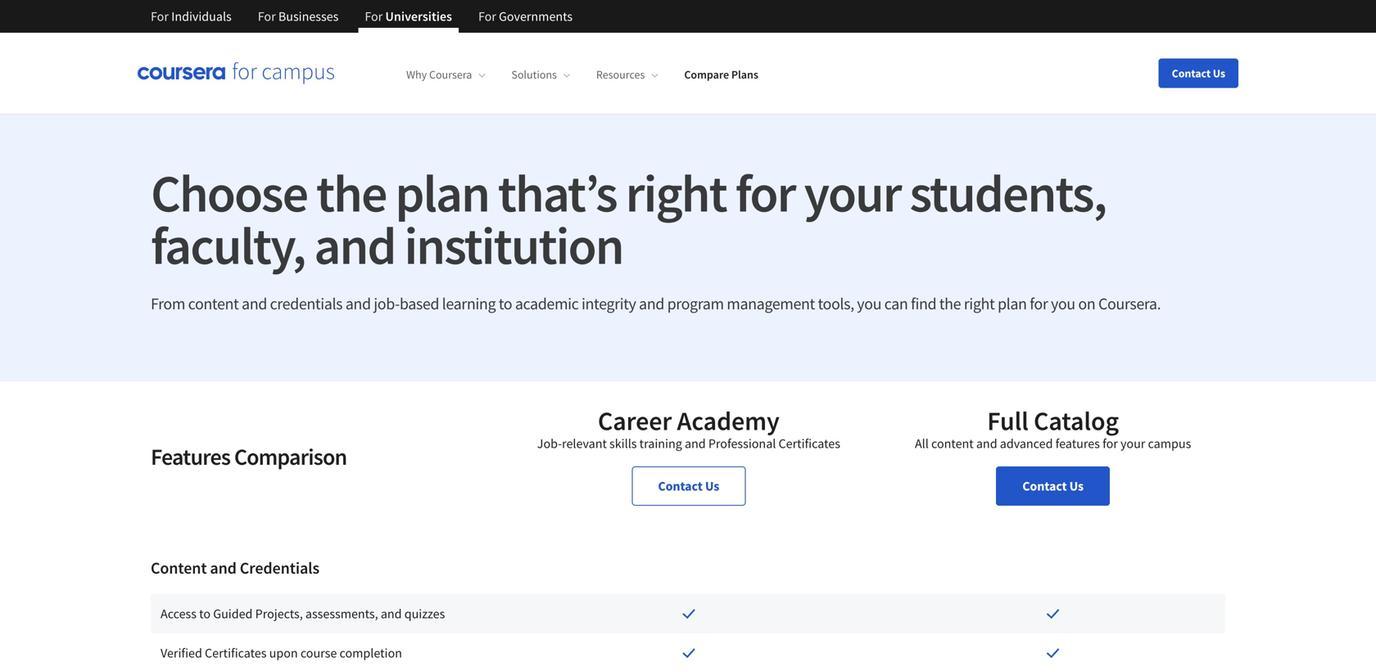 Task type: vqa. For each thing, say whether or not it's contained in the screenshot.
for in Choose The Plan That'S Right For Your Students, Faculty, And Institution
yes



Task type: locate. For each thing, give the bounding box(es) containing it.
0 vertical spatial content
[[188, 294, 239, 314]]

job-
[[374, 294, 400, 314]]

0 horizontal spatial for
[[735, 160, 795, 226]]

you
[[857, 294, 882, 314], [1051, 294, 1076, 314]]

0 horizontal spatial to
[[199, 606, 211, 623]]

for left individuals
[[151, 8, 169, 25]]

and left job-
[[346, 294, 371, 314]]

for left universities
[[365, 8, 383, 25]]

2 horizontal spatial contact
[[1172, 66, 1211, 81]]

to right learning
[[499, 294, 512, 314]]

contact
[[1172, 66, 1211, 81], [658, 478, 703, 495], [1023, 478, 1067, 495]]

1 vertical spatial content
[[932, 436, 974, 452]]

advanced
[[1000, 436, 1053, 452]]

and
[[314, 213, 395, 279], [242, 294, 267, 314], [346, 294, 371, 314], [639, 294, 664, 314], [685, 436, 706, 452], [977, 436, 998, 452], [210, 558, 237, 579], [381, 606, 402, 623]]

for
[[735, 160, 795, 226], [1030, 294, 1048, 314], [1103, 436, 1118, 452]]

0 horizontal spatial the
[[316, 160, 386, 226]]

governments
[[499, 8, 573, 25]]

2 horizontal spatial contact us
[[1172, 66, 1226, 81]]

course
[[301, 646, 337, 662]]

1 contact us link from the left
[[632, 467, 746, 506]]

1 horizontal spatial you
[[1051, 294, 1076, 314]]

for left governments
[[478, 8, 496, 25]]

1 horizontal spatial us
[[1070, 478, 1084, 495]]

academic
[[515, 294, 579, 314]]

why coursera
[[406, 67, 472, 82]]

1 horizontal spatial to
[[499, 294, 512, 314]]

1 horizontal spatial your
[[1121, 436, 1146, 452]]

can
[[885, 294, 908, 314]]

the
[[316, 160, 386, 226], [940, 294, 961, 314]]

certificates inside the career academy job-relevant skills training and professional certificates
[[779, 436, 841, 452]]

plans
[[732, 67, 759, 82]]

0 horizontal spatial content
[[188, 294, 239, 314]]

for left businesses
[[258, 8, 276, 25]]

content
[[188, 294, 239, 314], [932, 436, 974, 452]]

right
[[626, 160, 727, 226], [964, 294, 995, 314]]

find
[[911, 294, 937, 314]]

and right integrity on the left of the page
[[639, 294, 664, 314]]

your inside choose the plan that's right for your students, faculty, and institution
[[804, 160, 901, 226]]

certificates right professional
[[779, 436, 841, 452]]

2 horizontal spatial for
[[1103, 436, 1118, 452]]

0 horizontal spatial plan
[[395, 160, 489, 226]]

program
[[667, 294, 724, 314]]

certificates
[[779, 436, 841, 452], [205, 646, 267, 662]]

compare
[[684, 67, 729, 82]]

all
[[915, 436, 929, 452]]

contact us
[[1172, 66, 1226, 81], [658, 478, 720, 495], [1023, 478, 1084, 495]]

contact inside contact us button
[[1172, 66, 1211, 81]]

0 horizontal spatial contact us link
[[632, 467, 746, 506]]

full
[[987, 405, 1029, 438]]

us
[[1213, 66, 1226, 81], [705, 478, 720, 495], [1070, 478, 1084, 495]]

right inside choose the plan that's right for your students, faculty, and institution
[[626, 160, 727, 226]]

your inside full catalog all content and advanced features for your campus
[[1121, 436, 1146, 452]]

and inside the career academy job-relevant skills training and professional certificates
[[685, 436, 706, 452]]

certificates down guided on the left bottom of the page
[[205, 646, 267, 662]]

1 vertical spatial right
[[964, 294, 995, 314]]

your
[[804, 160, 901, 226], [1121, 436, 1146, 452]]

0 horizontal spatial your
[[804, 160, 901, 226]]

career academy job-relevant skills training and professional certificates
[[537, 405, 841, 452]]

and right training
[[685, 436, 706, 452]]

verified certificates upon course completion
[[161, 646, 402, 662]]

0 horizontal spatial right
[[626, 160, 727, 226]]

students,
[[910, 160, 1106, 226]]

you left can
[[857, 294, 882, 314]]

career
[[598, 405, 672, 438]]

0 horizontal spatial contact
[[658, 478, 703, 495]]

2 vertical spatial for
[[1103, 436, 1118, 452]]

access
[[161, 606, 197, 623]]

based
[[400, 294, 439, 314]]

why coursera link
[[406, 67, 485, 82]]

resources link
[[596, 67, 658, 82]]

for for universities
[[365, 8, 383, 25]]

for inside full catalog all content and advanced features for your campus
[[1103, 436, 1118, 452]]

2 horizontal spatial us
[[1213, 66, 1226, 81]]

for individuals
[[151, 8, 232, 25]]

1 vertical spatial to
[[199, 606, 211, 623]]

contact us button
[[1159, 59, 1239, 88]]

and left advanced
[[977, 436, 998, 452]]

1 horizontal spatial the
[[940, 294, 961, 314]]

1 horizontal spatial contact us link
[[996, 467, 1110, 506]]

content and credentials
[[151, 558, 320, 579]]

1 horizontal spatial content
[[932, 436, 974, 452]]

1 vertical spatial certificates
[[205, 646, 267, 662]]

tools,
[[818, 294, 854, 314]]

faculty,
[[151, 213, 305, 279]]

contact us link down training
[[632, 467, 746, 506]]

0 vertical spatial for
[[735, 160, 795, 226]]

credentials
[[240, 558, 320, 579]]

content inside full catalog all content and advanced features for your campus
[[932, 436, 974, 452]]

plan
[[395, 160, 489, 226], [998, 294, 1027, 314]]

comparison
[[234, 443, 347, 472]]

to
[[499, 294, 512, 314], [199, 606, 211, 623]]

academy
[[677, 405, 780, 438]]

integrity
[[582, 294, 636, 314]]

content right all
[[932, 436, 974, 452]]

1 horizontal spatial plan
[[998, 294, 1027, 314]]

1 vertical spatial your
[[1121, 436, 1146, 452]]

0 vertical spatial the
[[316, 160, 386, 226]]

compare plans
[[684, 67, 759, 82]]

from
[[151, 294, 185, 314]]

contact us link
[[632, 467, 746, 506], [996, 467, 1110, 506]]

4 for from the left
[[478, 8, 496, 25]]

us inside contact us button
[[1213, 66, 1226, 81]]

0 horizontal spatial you
[[857, 294, 882, 314]]

institution
[[404, 213, 623, 279]]

training
[[640, 436, 682, 452]]

0 vertical spatial plan
[[395, 160, 489, 226]]

0 horizontal spatial contact us
[[658, 478, 720, 495]]

content right from
[[188, 294, 239, 314]]

0 vertical spatial to
[[499, 294, 512, 314]]

for for individuals
[[151, 8, 169, 25]]

3 for from the left
[[365, 8, 383, 25]]

1 horizontal spatial certificates
[[779, 436, 841, 452]]

catalog
[[1034, 405, 1119, 438]]

2 for from the left
[[258, 8, 276, 25]]

you left on
[[1051, 294, 1076, 314]]

professional
[[709, 436, 776, 452]]

completion
[[340, 646, 402, 662]]

1 horizontal spatial for
[[1030, 294, 1048, 314]]

solutions
[[512, 67, 557, 82]]

0 vertical spatial right
[[626, 160, 727, 226]]

1 vertical spatial plan
[[998, 294, 1027, 314]]

contact us link down features
[[996, 467, 1110, 506]]

1 for from the left
[[151, 8, 169, 25]]

for
[[151, 8, 169, 25], [258, 8, 276, 25], [365, 8, 383, 25], [478, 8, 496, 25]]

to right access
[[199, 606, 211, 623]]

access to guided projects, assessments, and quizzes
[[161, 606, 445, 623]]

from content and credentials and job-based learning to academic integrity and program management tools, you can find the right plan for you on coursera.
[[151, 294, 1161, 314]]

management
[[727, 294, 815, 314]]

0 vertical spatial certificates
[[779, 436, 841, 452]]

and up job-
[[314, 213, 395, 279]]

0 vertical spatial your
[[804, 160, 901, 226]]



Task type: describe. For each thing, give the bounding box(es) containing it.
1 you from the left
[[857, 294, 882, 314]]

assessments,
[[306, 606, 378, 623]]

for for businesses
[[258, 8, 276, 25]]

resources
[[596, 67, 645, 82]]

job-
[[537, 436, 562, 452]]

businesses
[[278, 8, 339, 25]]

for universities
[[365, 8, 452, 25]]

credentials
[[270, 294, 343, 314]]

why
[[406, 67, 427, 82]]

for inside choose the plan that's right for your students, faculty, and institution
[[735, 160, 795, 226]]

1 vertical spatial the
[[940, 294, 961, 314]]

for businesses
[[258, 8, 339, 25]]

and inside full catalog all content and advanced features for your campus
[[977, 436, 998, 452]]

plan inside choose the plan that's right for your students, faculty, and institution
[[395, 160, 489, 226]]

1 vertical spatial for
[[1030, 294, 1048, 314]]

quizzes
[[405, 606, 445, 623]]

0 horizontal spatial certificates
[[205, 646, 267, 662]]

upon
[[269, 646, 298, 662]]

coursera for campus image
[[138, 62, 334, 85]]

and left credentials at the left top of the page
[[242, 294, 267, 314]]

contact us inside contact us button
[[1172, 66, 1226, 81]]

verified
[[161, 646, 202, 662]]

features
[[151, 443, 230, 472]]

projects,
[[255, 606, 303, 623]]

1 horizontal spatial right
[[964, 294, 995, 314]]

full catalog all content and advanced features for your campus
[[915, 405, 1192, 452]]

choose
[[151, 160, 307, 226]]

learning
[[442, 294, 496, 314]]

1 horizontal spatial contact us
[[1023, 478, 1084, 495]]

and left quizzes
[[381, 606, 402, 623]]

guided
[[213, 606, 253, 623]]

universities
[[385, 8, 452, 25]]

the inside choose the plan that's right for your students, faculty, and institution
[[316, 160, 386, 226]]

coursera.
[[1099, 294, 1161, 314]]

for for governments
[[478, 8, 496, 25]]

campus
[[1148, 436, 1192, 452]]

for governments
[[478, 8, 573, 25]]

banner navigation
[[138, 0, 586, 33]]

content
[[151, 558, 207, 579]]

on
[[1079, 294, 1096, 314]]

compare plans link
[[684, 67, 759, 82]]

relevant
[[562, 436, 607, 452]]

features
[[1056, 436, 1100, 452]]

2 you from the left
[[1051, 294, 1076, 314]]

that's
[[498, 160, 617, 226]]

skills
[[610, 436, 637, 452]]

2 contact us link from the left
[[996, 467, 1110, 506]]

0 horizontal spatial us
[[705, 478, 720, 495]]

coursera
[[429, 67, 472, 82]]

solutions link
[[512, 67, 570, 82]]

choose the plan that's right for your students, faculty, and institution
[[151, 160, 1106, 279]]

and inside choose the plan that's right for your students, faculty, and institution
[[314, 213, 395, 279]]

1 horizontal spatial contact
[[1023, 478, 1067, 495]]

individuals
[[171, 8, 232, 25]]

features comparison
[[151, 443, 347, 472]]

and right the content
[[210, 558, 237, 579]]



